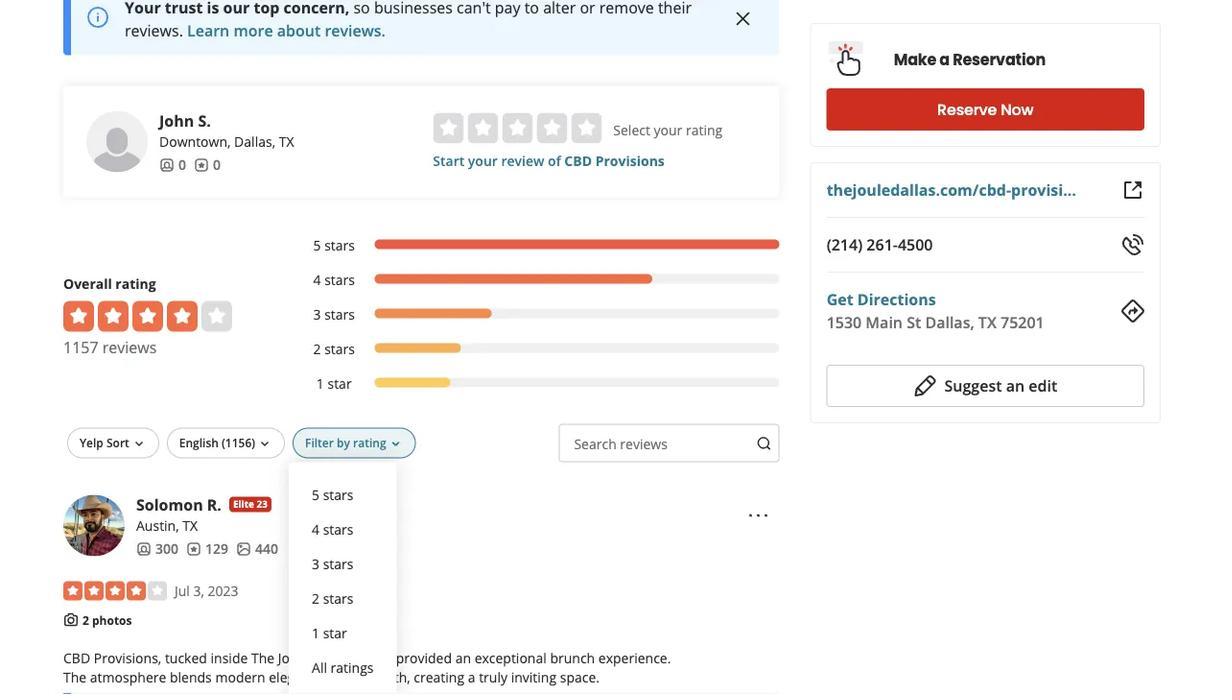 Task type: vqa. For each thing, say whether or not it's contained in the screenshot.
9:00
no



Task type: locate. For each thing, give the bounding box(es) containing it.
ratings
[[331, 659, 374, 677]]

4
[[313, 271, 321, 289], [312, 521, 320, 539]]

john
[[159, 110, 194, 131]]

photo of solomon r. image
[[63, 495, 125, 557]]

0 horizontal spatial reviews.
[[125, 20, 183, 41]]

2 stars up by
[[313, 340, 355, 358]]

reviews for 1157 reviews
[[102, 337, 157, 357]]

1 vertical spatial 4 star rating image
[[63, 582, 167, 601]]

2 horizontal spatial rating
[[686, 121, 723, 139]]

0 horizontal spatial dallas,
[[234, 133, 276, 151]]

2 right 16 camera v2 image
[[83, 612, 89, 628]]

provisions
[[596, 152, 665, 170]]

stars for 3 stars "button" at the bottom left of page
[[323, 555, 354, 573]]

(no rating) image
[[433, 113, 602, 144]]

stars for filter reviews by 5 stars rating element
[[325, 236, 355, 255]]

st
[[907, 312, 922, 333]]

0 vertical spatial 3 stars
[[313, 305, 355, 324]]

1 vertical spatial reviews element
[[186, 539, 228, 558]]

0 vertical spatial 4 star rating image
[[63, 301, 232, 332]]

129
[[205, 540, 228, 558]]

close image
[[732, 7, 755, 30]]

stars inside 'button'
[[323, 590, 354, 608]]

3 inside filter reviews by 3 stars rating element
[[313, 305, 321, 324]]

0 vertical spatial 4
[[313, 271, 321, 289]]

1 vertical spatial 3
[[312, 555, 320, 573]]

3 stars for 3 stars "button" at the bottom left of page
[[312, 555, 354, 573]]

2 vertical spatial dallas,
[[351, 649, 393, 667]]

1 horizontal spatial tx
[[279, 133, 294, 151]]

friends element for solomon r.
[[136, 539, 179, 558]]

an inside "button"
[[1007, 375, 1025, 396]]

tx inside 'john s. downtown, dallas, tx'
[[279, 133, 294, 151]]

1 vertical spatial rating
[[116, 275, 156, 293]]

24 external link v2 image
[[1122, 179, 1145, 202]]

english (1156)
[[179, 435, 255, 450]]

0 vertical spatial 4 stars
[[313, 271, 355, 289]]

reviews element
[[194, 155, 221, 174], [186, 539, 228, 558]]

1 vertical spatial 3 stars
[[312, 555, 354, 573]]

star
[[328, 375, 352, 393], [323, 624, 347, 642]]

reserve now link
[[827, 88, 1145, 131]]

with
[[328, 668, 355, 686]]

2 for 2 stars 'button'
[[312, 590, 320, 608]]

filter reviews by 3 stars rating element
[[294, 305, 780, 324]]

2 horizontal spatial dallas,
[[926, 312, 975, 333]]

rating
[[686, 121, 723, 139], [116, 275, 156, 293], [353, 435, 386, 450]]

tx inside elite 23 austin, tx
[[183, 517, 198, 535]]

16 friends v2 image
[[159, 157, 175, 173], [136, 541, 152, 557]]

0 horizontal spatial 16 friends v2 image
[[136, 541, 152, 557]]

2 inside filter reviews by 2 stars rating element
[[313, 340, 321, 358]]

5 stars button
[[304, 478, 382, 512]]

friends element containing 300
[[136, 539, 179, 558]]

photos
[[92, 612, 132, 628]]

directions
[[858, 289, 937, 310]]

1 horizontal spatial reviews
[[621, 435, 668, 453]]

2 stars inside 2 stars 'button'
[[312, 590, 354, 608]]

your right start
[[468, 152, 498, 170]]

4 star rating image for jul 3, 2023
[[63, 582, 167, 601]]

space.
[[560, 668, 600, 686]]

tx down solomon r. link
[[183, 517, 198, 535]]

elite 23 austin, tx
[[136, 498, 268, 535]]

0 horizontal spatial rating
[[116, 275, 156, 293]]

1 star up by
[[317, 375, 352, 393]]

1 vertical spatial the
[[63, 668, 87, 686]]

1 0 from the left
[[179, 156, 186, 174]]

a right make
[[940, 49, 950, 71]]

3 inside 3 stars "button"
[[312, 555, 320, 573]]

0 vertical spatial 2 stars
[[313, 340, 355, 358]]

1 horizontal spatial rating
[[353, 435, 386, 450]]

16 chevron down v2 image inside yelp sort dropdown button
[[131, 436, 147, 452]]

1 vertical spatial a
[[468, 668, 476, 686]]

learn more about reviews.
[[187, 20, 386, 41]]

2 horizontal spatial tx
[[979, 312, 997, 333]]

filter
[[305, 435, 334, 450]]

4 for 'filter reviews by 4 stars rating' "element"
[[313, 271, 321, 289]]

start
[[433, 152, 465, 170]]

0 horizontal spatial your
[[468, 152, 498, 170]]

5 for filter reviews by 5 stars rating element
[[313, 236, 321, 255]]

0 vertical spatial 1
[[317, 375, 324, 393]]

2 up filter
[[313, 340, 321, 358]]

1 horizontal spatial 16 chevron down v2 image
[[257, 436, 273, 452]]

reservation
[[953, 49, 1046, 71]]

4 stars
[[313, 271, 355, 289], [312, 521, 354, 539]]

0 vertical spatial 3
[[313, 305, 321, 324]]

get directions link
[[827, 289, 937, 310]]

the up modern
[[251, 649, 275, 667]]

1 vertical spatial 1 star
[[312, 624, 347, 642]]

3 stars button
[[304, 547, 382, 582]]

rating right select
[[686, 121, 723, 139]]

2 vertical spatial 2
[[83, 612, 89, 628]]

0 horizontal spatial cbd
[[63, 649, 90, 667]]

2 4 star rating image from the top
[[63, 582, 167, 601]]

1530
[[827, 312, 862, 333]]

0 vertical spatial 16 review v2 image
[[194, 157, 209, 173]]

1 star inside the 1 star button
[[312, 624, 347, 642]]

an
[[1007, 375, 1025, 396], [456, 649, 471, 667]]

2 vertical spatial tx
[[183, 517, 198, 535]]

5 stars
[[313, 236, 355, 255], [312, 486, 354, 504]]

2
[[313, 340, 321, 358], [312, 590, 320, 608], [83, 612, 89, 628]]

24 phone v2 image
[[1122, 233, 1145, 256]]

cbd right of
[[565, 152, 592, 170]]

all ratings
[[312, 659, 374, 677]]

remove
[[600, 0, 655, 17]]

reviews element containing 0
[[194, 155, 221, 174]]

1 vertical spatial dallas,
[[926, 312, 975, 333]]

2 stars down 3 stars "button" at the bottom left of page
[[312, 590, 354, 608]]

5 stars for 5 stars button
[[312, 486, 354, 504]]

overall rating
[[63, 275, 156, 293]]

tx
[[279, 133, 294, 151], [979, 312, 997, 333], [183, 517, 198, 535]]

reviews. left learn
[[125, 20, 183, 41]]

edit
[[1029, 375, 1058, 396]]

1 vertical spatial your
[[468, 152, 498, 170]]

1 vertical spatial tx
[[979, 312, 997, 333]]

reviews element containing 129
[[186, 539, 228, 558]]

joule
[[278, 649, 309, 667]]

photo of john s. image
[[86, 111, 148, 173]]

2 stars inside filter reviews by 2 stars rating element
[[313, 340, 355, 358]]

261-
[[867, 234, 898, 255]]

s.
[[198, 110, 211, 131]]

menu image
[[748, 504, 771, 527]]

brunch
[[550, 649, 595, 667]]

1 reviews. from the left
[[125, 20, 183, 41]]

2 reviews. from the left
[[325, 20, 386, 41]]

1 star up hotel,
[[312, 624, 347, 642]]

5 stars inside button
[[312, 486, 354, 504]]

an up creating
[[456, 649, 471, 667]]

4 inside "element"
[[313, 271, 321, 289]]

16 friends v2 image for john s.
[[159, 157, 175, 173]]

more
[[234, 20, 273, 41]]

stars for filter reviews by 2 stars rating element
[[325, 340, 355, 358]]

0 vertical spatial reviews element
[[194, 155, 221, 174]]

an left edit
[[1007, 375, 1025, 396]]

0 horizontal spatial reviews
[[102, 337, 157, 357]]

star up by
[[328, 375, 352, 393]]

now
[[1002, 99, 1035, 120]]

reviews right search
[[621, 435, 668, 453]]

stars inside button
[[323, 521, 354, 539]]

star up hotel,
[[323, 624, 347, 642]]

1 vertical spatial star
[[323, 624, 347, 642]]

16 review v2 image for john s.
[[194, 157, 209, 173]]

rating for select your rating
[[686, 121, 723, 139]]

1 vertical spatial 16 friends v2 image
[[136, 541, 152, 557]]

1 16 chevron down v2 image from the left
[[131, 436, 147, 452]]

1 horizontal spatial cbd
[[565, 152, 592, 170]]

1 4 star rating image from the top
[[63, 301, 232, 332]]

1 horizontal spatial 16 friends v2 image
[[159, 157, 175, 173]]

16 friends v2 image down the downtown,
[[159, 157, 175, 173]]

4 inside button
[[312, 521, 320, 539]]

1 vertical spatial an
[[456, 649, 471, 667]]

0 vertical spatial rating
[[686, 121, 723, 139]]

jul
[[175, 582, 190, 600]]

3
[[313, 305, 321, 324], [312, 555, 320, 573]]

0 horizontal spatial 0
[[179, 156, 186, 174]]

0 vertical spatial dallas,
[[234, 133, 276, 151]]

5 inside button
[[312, 486, 320, 504]]

0 horizontal spatial tx
[[183, 517, 198, 535]]

16 friends v2 image left 300
[[136, 541, 152, 557]]

1 vertical spatial 4 stars
[[312, 521, 354, 539]]

tx left 75201
[[979, 312, 997, 333]]

16 review v2 image
[[194, 157, 209, 173], [186, 541, 202, 557]]

make
[[894, 49, 937, 71]]

0 vertical spatial reviews
[[102, 337, 157, 357]]

your right select
[[654, 121, 683, 139]]

1 horizontal spatial your
[[654, 121, 683, 139]]

main
[[866, 312, 903, 333]]

(1156)
[[222, 435, 255, 450]]

0 horizontal spatial an
[[456, 649, 471, 667]]

or
[[580, 0, 596, 17]]

dallas, right the downtown,
[[234, 133, 276, 151]]

austin,
[[136, 517, 179, 535]]

reviews. down so
[[325, 20, 386, 41]]

75201
[[1001, 312, 1045, 333]]

3 stars inside filter reviews by 3 stars rating element
[[313, 305, 355, 324]]

dallas, up warmth, at the bottom of the page
[[351, 649, 393, 667]]

cbd
[[565, 152, 592, 170], [63, 649, 90, 667]]

16 review v2 image down the downtown,
[[194, 157, 209, 173]]

0 vertical spatial your
[[654, 121, 683, 139]]

3 stars inside 3 stars "button"
[[312, 555, 354, 573]]

a left truly
[[468, 668, 476, 686]]

star inside button
[[323, 624, 347, 642]]

stars inside button
[[323, 486, 354, 504]]

3 for filter reviews by 3 stars rating element
[[313, 305, 321, 324]]

provisi…
[[1012, 180, 1077, 200]]

  text field
[[559, 424, 780, 462]]

0 vertical spatial friends element
[[159, 155, 186, 174]]

overall
[[63, 275, 112, 293]]

tucked
[[165, 649, 207, 667]]

2 photos
[[83, 612, 132, 628]]

2 stars button
[[304, 582, 382, 616]]

1 star inside filter reviews by 1 star rating element
[[317, 375, 352, 393]]

0 vertical spatial 2
[[313, 340, 321, 358]]

1 horizontal spatial a
[[940, 49, 950, 71]]

None radio
[[433, 113, 464, 144], [537, 113, 568, 144], [433, 113, 464, 144], [537, 113, 568, 144]]

warmth,
[[358, 668, 411, 686]]

0 vertical spatial an
[[1007, 375, 1025, 396]]

suggest
[[945, 375, 1003, 396]]

stars for 'filter reviews by 4 stars rating' "element"
[[325, 271, 355, 289]]

2 stars
[[313, 340, 355, 358], [312, 590, 354, 608]]

rating right the overall
[[116, 275, 156, 293]]

2 vertical spatial rating
[[353, 435, 386, 450]]

4 star rating image up photos
[[63, 582, 167, 601]]

2 stars for 2 stars 'button'
[[312, 590, 354, 608]]

1 horizontal spatial 0
[[213, 156, 221, 174]]

stars
[[325, 236, 355, 255], [325, 271, 355, 289], [325, 305, 355, 324], [325, 340, 355, 358], [323, 486, 354, 504], [323, 521, 354, 539], [323, 555, 354, 573], [323, 590, 354, 608]]

experience.
[[599, 649, 671, 667]]

thejouledallas.com/cbd-provisi…
[[827, 180, 1077, 200]]

1 vertical spatial friends element
[[136, 539, 179, 558]]

review
[[502, 152, 545, 170]]

1 vertical spatial reviews
[[621, 435, 668, 453]]

1157 reviews
[[63, 337, 157, 357]]

4 stars inside button
[[312, 521, 354, 539]]

0 vertical spatial cbd
[[565, 152, 592, 170]]

4 star rating image
[[63, 301, 232, 332], [63, 582, 167, 601]]

4 star rating image up 1157 reviews
[[63, 301, 232, 332]]

tx right the downtown,
[[279, 133, 294, 151]]

hotel,
[[313, 649, 348, 667]]

stars for 5 stars button
[[323, 486, 354, 504]]

0 vertical spatial tx
[[279, 133, 294, 151]]

2 down 3 stars "button" at the bottom left of page
[[312, 590, 320, 608]]

stars inside "button"
[[323, 555, 354, 573]]

5 stars for filter reviews by 5 stars rating element
[[313, 236, 355, 255]]

0 vertical spatial star
[[328, 375, 352, 393]]

2 inside 2 stars 'button'
[[312, 590, 320, 608]]

1 horizontal spatial reviews.
[[325, 20, 386, 41]]

the left atmosphere
[[63, 668, 87, 686]]

cbd down 16 camera v2 image
[[63, 649, 90, 667]]

friends element down the downtown,
[[159, 155, 186, 174]]

friends element down austin,
[[136, 539, 179, 558]]

16 chevron down v2 image right (1156)
[[257, 436, 273, 452]]

reviews right 1157
[[102, 337, 157, 357]]

4 stars inside "element"
[[313, 271, 355, 289]]

reviews element down elite 23 austin, tx
[[186, 539, 228, 558]]

friends element containing 0
[[159, 155, 186, 174]]

stars for filter reviews by 3 stars rating element
[[325, 305, 355, 324]]

16 chevron down v2 image right the sort on the left bottom of page
[[131, 436, 147, 452]]

1 star
[[317, 375, 352, 393], [312, 624, 347, 642]]

16 review v2 image for solomon r.
[[186, 541, 202, 557]]

rating left 16 chevron down v2 icon at bottom left
[[353, 435, 386, 450]]

dallas, right st
[[926, 312, 975, 333]]

0
[[179, 156, 186, 174], [213, 156, 221, 174]]

their
[[659, 0, 692, 17]]

make a reservation
[[894, 49, 1046, 71]]

0 vertical spatial the
[[251, 649, 275, 667]]

filter reviews by 4 stars rating element
[[294, 270, 780, 290]]

1 vertical spatial 5
[[312, 486, 320, 504]]

0 vertical spatial 16 friends v2 image
[[159, 157, 175, 173]]

the
[[251, 649, 275, 667], [63, 668, 87, 686]]

reviews element down the downtown,
[[194, 155, 221, 174]]

rating inside dropdown button
[[353, 435, 386, 450]]

pay
[[495, 0, 521, 17]]

16 chevron down v2 image inside english (1156) popup button
[[257, 436, 273, 452]]

thejouledallas.com/cbd-provisi… link
[[827, 180, 1077, 200]]

1 vertical spatial 2 stars
[[312, 590, 354, 608]]

2 16 chevron down v2 image from the left
[[257, 436, 273, 452]]

reviews for search reviews
[[621, 435, 668, 453]]

1 horizontal spatial dallas,
[[351, 649, 393, 667]]

john s. link
[[159, 110, 211, 131]]

0 horizontal spatial a
[[468, 668, 476, 686]]

0 vertical spatial 1 star
[[317, 375, 352, 393]]

0 vertical spatial 5 stars
[[313, 236, 355, 255]]

jul 3, 2023
[[175, 582, 239, 600]]

friends element
[[159, 155, 186, 174], [136, 539, 179, 558]]

1 up filter
[[317, 375, 324, 393]]

16 review v2 image left '129'
[[186, 541, 202, 557]]

1 vertical spatial cbd
[[63, 649, 90, 667]]

1 up hotel,
[[312, 624, 320, 642]]

a
[[940, 49, 950, 71], [468, 668, 476, 686]]

0 horizontal spatial 16 chevron down v2 image
[[131, 436, 147, 452]]

1 horizontal spatial an
[[1007, 375, 1025, 396]]

16 chevron down v2 image
[[131, 436, 147, 452], [257, 436, 273, 452]]

None radio
[[468, 113, 499, 144], [502, 113, 533, 144], [572, 113, 602, 144], [468, 113, 499, 144], [502, 113, 533, 144], [572, 113, 602, 144]]

24 info v2 image
[[86, 6, 109, 29]]

2 0 from the left
[[213, 156, 221, 174]]

1 vertical spatial 4
[[312, 521, 320, 539]]

stars inside "element"
[[325, 271, 355, 289]]

1 inside button
[[312, 624, 320, 642]]

1 vertical spatial 16 review v2 image
[[186, 541, 202, 557]]

1 vertical spatial 2
[[312, 590, 320, 608]]

1 vertical spatial 5 stars
[[312, 486, 354, 504]]

0 vertical spatial 5
[[313, 236, 321, 255]]

24 directions v2 image
[[1122, 300, 1145, 323]]

1 vertical spatial 1
[[312, 624, 320, 642]]



Task type: describe. For each thing, give the bounding box(es) containing it.
0 horizontal spatial the
[[63, 668, 87, 686]]

friends element for john s.
[[159, 155, 186, 174]]

elite
[[233, 498, 254, 511]]

alter
[[544, 0, 576, 17]]

stars for 2 stars 'button'
[[323, 590, 354, 608]]

16 friends v2 image for solomon r.
[[136, 541, 152, 557]]

solomon r.
[[136, 494, 222, 515]]

start your review of cbd provisions
[[433, 152, 665, 170]]

solomon r. link
[[136, 494, 222, 515]]

reviews element for solomon r.
[[186, 539, 228, 558]]

(214)
[[827, 234, 863, 255]]

inside
[[211, 649, 248, 667]]

get directions 1530 main st dallas, tx 75201
[[827, 289, 1045, 333]]

reviews element for john s.
[[194, 155, 221, 174]]

4 stars for 'filter reviews by 4 stars rating' "element"
[[313, 271, 355, 289]]

stars for 4 stars button
[[323, 521, 354, 539]]

1 horizontal spatial the
[[251, 649, 275, 667]]

select
[[614, 121, 651, 139]]

4 for 4 stars button
[[312, 521, 320, 539]]

yelp
[[80, 435, 104, 450]]

r.
[[207, 494, 222, 515]]

about
[[277, 20, 321, 41]]

suggest an edit
[[945, 375, 1058, 396]]

rating for filter by rating
[[353, 435, 386, 450]]

dallas, inside 'john s. downtown, dallas, tx'
[[234, 133, 276, 151]]

440
[[255, 540, 278, 558]]

provided
[[396, 649, 452, 667]]

24 pencil v2 image
[[914, 374, 937, 397]]

blends
[[170, 668, 212, 686]]

so
[[354, 0, 370, 17]]

300
[[156, 540, 179, 558]]

search reviews
[[575, 435, 668, 453]]

star for filter reviews by 1 star rating element
[[328, 375, 352, 393]]

reserve
[[938, 99, 998, 120]]

to
[[525, 0, 540, 17]]

exceptional
[[475, 649, 547, 667]]

filter reviews by 5 stars rating element
[[294, 236, 780, 255]]

your for select
[[654, 121, 683, 139]]

4 star rating image for 1157 reviews
[[63, 301, 232, 332]]

filter reviews by 2 stars rating element
[[294, 340, 780, 359]]

all
[[312, 659, 327, 677]]

businesses
[[374, 0, 453, 17]]

16 chevron down v2 image for sort
[[131, 436, 147, 452]]

creating
[[414, 668, 465, 686]]

3 for 3 stars "button" at the bottom left of page
[[312, 555, 320, 573]]

info alert
[[63, 0, 780, 55]]

cbd inside cbd provisions, tucked inside the joule hotel, dallas, provided an exceptional brunch experience. the atmosphere blends modern elegance with warmth, creating a truly inviting space.
[[63, 649, 90, 667]]

suggest an edit button
[[827, 365, 1145, 407]]

inviting
[[511, 668, 557, 686]]

4 stars for 4 stars button
[[312, 521, 354, 539]]

16 chevron down v2 image
[[388, 436, 404, 452]]

reviews. inside so businesses can't pay to alter or remove their reviews.
[[125, 20, 183, 41]]

5 for 5 stars button
[[312, 486, 320, 504]]

3 stars for filter reviews by 3 stars rating element
[[313, 305, 355, 324]]

dallas, inside get directions 1530 main st dallas, tx 75201
[[926, 312, 975, 333]]

1 star for filter reviews by 1 star rating element
[[317, 375, 352, 393]]

search
[[575, 435, 617, 453]]

star for the 1 star button
[[323, 624, 347, 642]]

(214) 261-4500
[[827, 234, 934, 255]]

get
[[827, 289, 854, 310]]

filter by rating button
[[293, 428, 416, 459]]

2 stars for filter reviews by 2 stars rating element
[[313, 340, 355, 358]]

reserve now
[[938, 99, 1035, 120]]

of
[[548, 152, 561, 170]]

english
[[179, 435, 219, 450]]

so businesses can't pay to alter or remove their reviews.
[[125, 0, 692, 41]]

elegance
[[269, 668, 325, 686]]

an inside cbd provisions, tucked inside the joule hotel, dallas, provided an exceptional brunch experience. the atmosphere blends modern elegance with warmth, creating a truly inviting space.
[[456, 649, 471, 667]]

sort
[[107, 435, 129, 450]]

1 for the 1 star button
[[312, 624, 320, 642]]

16 photos v2 image
[[236, 541, 251, 557]]

16 chevron down v2 image for (1156)
[[257, 436, 273, 452]]

modern
[[215, 668, 266, 686]]

a inside cbd provisions, tucked inside the joule hotel, dallas, provided an exceptional brunch experience. the atmosphere blends modern elegance with warmth, creating a truly inviting space.
[[468, 668, 476, 686]]

all ratings button
[[304, 651, 382, 685]]

2 photos link
[[83, 612, 132, 628]]

tx inside get directions 1530 main st dallas, tx 75201
[[979, 312, 997, 333]]

filter by rating
[[305, 435, 386, 450]]

2023
[[208, 582, 239, 600]]

john s. downtown, dallas, tx
[[159, 110, 294, 151]]

16 camera v2 image
[[63, 612, 79, 627]]

search image
[[757, 436, 772, 451]]

yelp sort
[[80, 435, 129, 450]]

2 for filter reviews by 2 stars rating element
[[313, 340, 321, 358]]

1157
[[63, 337, 98, 357]]

your for start
[[468, 152, 498, 170]]

select your rating
[[614, 121, 723, 139]]

learn more about reviews. link
[[187, 20, 386, 41]]

3,
[[193, 582, 204, 600]]

1 star button
[[304, 616, 382, 651]]

dallas, inside cbd provisions, tucked inside the joule hotel, dallas, provided an exceptional brunch experience. the atmosphere blends modern elegance with warmth, creating a truly inviting space.
[[351, 649, 393, 667]]

4 stars button
[[304, 512, 382, 547]]

elite 23 link
[[229, 497, 272, 512]]

thejouledallas.com/cbd-
[[827, 180, 1012, 200]]

truly
[[479, 668, 508, 686]]

filter reviews by 1 star rating element
[[294, 374, 780, 393]]

learn
[[187, 20, 230, 41]]

cbd provisions, tucked inside the joule hotel, dallas, provided an exceptional brunch experience. the atmosphere blends modern elegance with warmth, creating a truly inviting space.
[[63, 649, 671, 686]]

1 star for the 1 star button
[[312, 624, 347, 642]]

provisions,
[[94, 649, 162, 667]]

0 vertical spatial a
[[940, 49, 950, 71]]

rating element
[[433, 113, 602, 144]]

downtown,
[[159, 133, 231, 151]]

1 for filter reviews by 1 star rating element
[[317, 375, 324, 393]]

solomon
[[136, 494, 203, 515]]

photos element
[[236, 539, 278, 558]]

yelp sort button
[[67, 428, 159, 459]]



